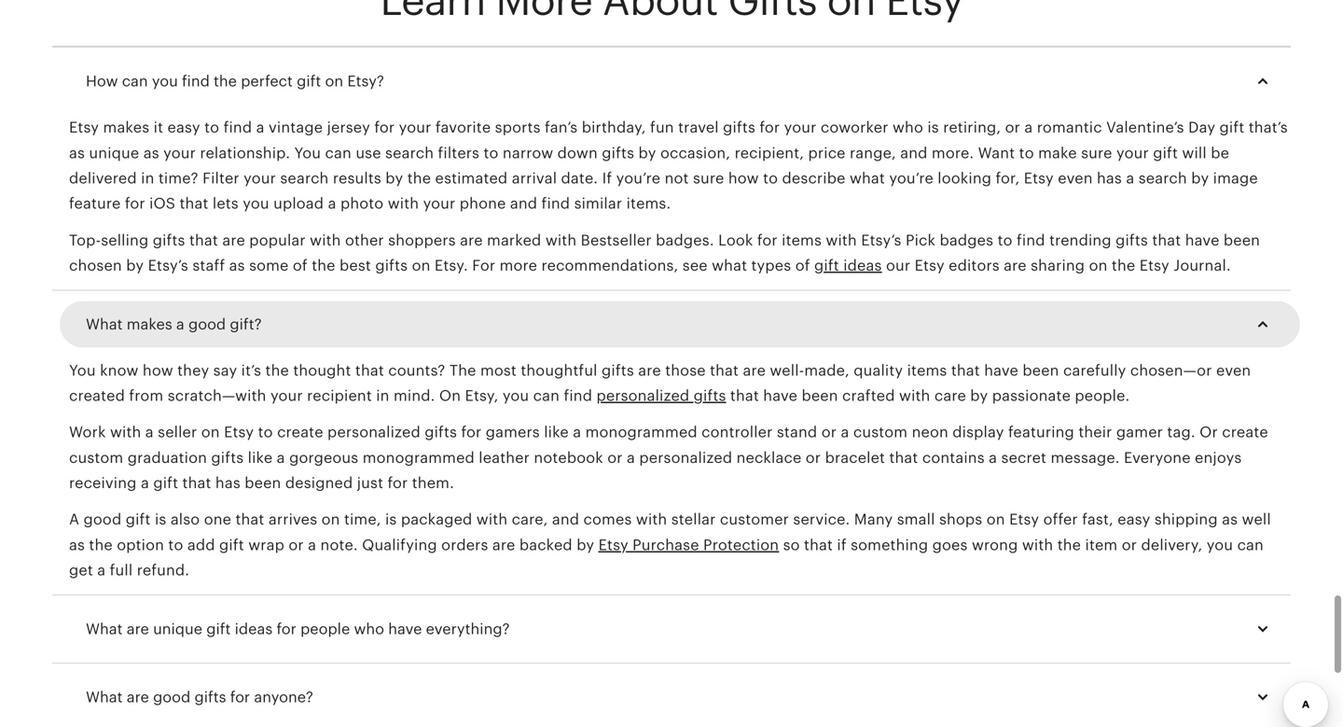 Task type: describe. For each thing, give the bounding box(es) containing it.
the inside dropdown button
[[214, 73, 237, 90]]

has inside work with a seller on etsy to create personalized gifts for gamers like a monogrammed controller stand or a custom neon display featuring their gamer tag. or create custom graduation gifts like a gorgeous monogrammed leather notebook or a personalized necklace or bracelet that contains a secret message. everyone enjoys receiving a gift that has been designed just for them.
[[216, 475, 241, 491]]

your up time?
[[163, 144, 196, 161]]

with right marked
[[546, 232, 577, 249]]

0 vertical spatial personalized
[[597, 387, 690, 404]]

day
[[1189, 119, 1216, 136]]

bracelet
[[826, 449, 886, 466]]

orders
[[442, 537, 489, 553]]

for inside dropdown button
[[230, 689, 250, 705]]

gifts inside you know how they say it's the thought that counts? the most thoughtful gifts are those that are well-made, quality items that have been carefully chosen—or even created from scratch—with your recipient in mind. on etsy, you can find
[[602, 362, 635, 379]]

receiving
[[69, 475, 137, 491]]

as inside top-selling gifts that are popular with other shoppers are marked with bestseller badges. look for items with etsy's pick badges to find trending gifts that have been chosen by etsy's staff as some of the best gifts on etsy. for more recommendations, see what types of
[[229, 257, 245, 274]]

they
[[177, 362, 209, 379]]

with up purchase
[[636, 511, 668, 528]]

anyone?
[[254, 689, 313, 705]]

as down it
[[143, 144, 159, 161]]

with left care
[[900, 387, 931, 404]]

gift up option
[[126, 511, 151, 528]]

shops
[[940, 511, 983, 528]]

for right just
[[388, 475, 408, 491]]

item
[[1086, 537, 1118, 553]]

comes
[[584, 511, 632, 528]]

0 vertical spatial etsy's
[[862, 232, 902, 249]]

be
[[1212, 144, 1230, 161]]

how can you find the perfect gift on etsy?
[[86, 73, 384, 90]]

gift ideas our etsy editors are sharing on the etsy journal.
[[815, 257, 1232, 274]]

journal.
[[1174, 257, 1232, 274]]

small
[[898, 511, 936, 528]]

as down a
[[69, 537, 85, 553]]

have inside you know how they say it's the thought that counts? the most thoughtful gifts are those that are well-made, quality items that have been carefully chosen—or even created from scratch—with your recipient in mind. on etsy, you can find
[[985, 362, 1019, 379]]

badges.
[[656, 232, 715, 249]]

etsy down pick
[[915, 257, 945, 274]]

gifts down those
[[694, 387, 727, 404]]

tag.
[[1168, 424, 1196, 441]]

a left romantic
[[1025, 119, 1034, 136]]

popular
[[249, 232, 306, 249]]

gifts down on
[[425, 424, 457, 441]]

on up note.
[[322, 511, 340, 528]]

something
[[851, 537, 929, 553]]

1 vertical spatial personalized
[[328, 424, 421, 441]]

unique inside "etsy makes it easy to find a vintage jersey for your favorite sports fan's birthday, fun travel gifts for your coworker who is retiring, or a romantic valentine's day gift that's as unique as your relationship.  you can use search filters to narrow down gifts by occasion, recipient, price range, and more. want to make sure your gift will be delivered in time? filter your search results by the estimated arrival date. if you're not sure how to describe what you're looking for, etsy even has a search by image feature for ios that lets you upload a photo with your phone and find similar items."
[[89, 144, 139, 161]]

by right results
[[386, 170, 404, 187]]

make
[[1039, 144, 1078, 161]]

been down made,
[[802, 387, 839, 404]]

even inside "etsy makes it easy to find a vintage jersey for your favorite sports fan's birthday, fun travel gifts for your coworker who is retiring, or a romantic valentine's day gift that's as unique as your relationship.  you can use search filters to narrow down gifts by occasion, recipient, price range, and more. want to make sure your gift will be delivered in time? filter your search results by the estimated arrival date. if you're not sure how to describe what you're looking for, etsy even has a search by image feature for ios that lets you upload a photo with your phone and find similar items."
[[1059, 170, 1093, 187]]

graduation
[[128, 449, 207, 466]]

that inside a good gift is also one that arrives on time, is packaged with care, and comes with stellar customer service. many small shops on etsy offer fast, easy shipping as well as the option to add gift wrap or a note. qualifying orders are backed by
[[236, 511, 265, 528]]

that up care
[[952, 362, 981, 379]]

been inside work with a seller on etsy to create personalized gifts for gamers like a monogrammed controller stand or a custom neon display featuring their gamer tag. or create custom graduation gifts like a gorgeous monogrammed leather notebook or a personalized necklace or bracelet that contains a secret message. everyone enjoys receiving a gift that has been designed just for them.
[[245, 475, 281, 491]]

retiring,
[[944, 119, 1002, 136]]

the inside "etsy makes it easy to find a vintage jersey for your favorite sports fan's birthday, fun travel gifts for your coworker who is retiring, or a romantic valentine's day gift that's as unique as your relationship.  you can use search filters to narrow down gifts by occasion, recipient, price range, and more. want to make sure your gift will be delivered in time? filter your search results by the estimated arrival date. if you're not sure how to describe what you're looking for, etsy even has a search by image feature for ios that lets you upload a photo with your phone and find similar items."
[[408, 170, 431, 187]]

can inside dropdown button
[[122, 73, 148, 90]]

recipient
[[307, 387, 372, 404]]

as up delivered
[[69, 144, 85, 161]]

1 vertical spatial like
[[248, 449, 273, 466]]

want
[[979, 144, 1016, 161]]

as left well
[[1223, 511, 1239, 528]]

1 horizontal spatial search
[[385, 144, 434, 161]]

that down neon
[[890, 449, 919, 466]]

how inside "etsy makes it easy to find a vintage jersey for your favorite sports fan's birthday, fun travel gifts for your coworker who is retiring, or a romantic valentine's day gift that's as unique as your relationship.  you can use search filters to narrow down gifts by occasion, recipient, price range, and more. want to make sure your gift will be delivered in time? filter your search results by the estimated arrival date. if you're not sure how to describe what you're looking for, etsy even has a search by image feature for ios that lets you upload a photo with your phone and find similar items."
[[729, 170, 759, 187]]

that up staff
[[189, 232, 218, 249]]

a up 'relationship.'
[[256, 119, 265, 136]]

by inside a good gift is also one that arrives on time, is packaged with care, and comes with stellar customer service. many small shops on etsy offer fast, easy shipping as well as the option to add gift wrap or a note. qualifying orders are backed by
[[577, 537, 595, 553]]

a down display
[[989, 449, 998, 466]]

2 you're from the left
[[890, 170, 934, 187]]

stand
[[777, 424, 818, 441]]

2 of from the left
[[796, 257, 811, 274]]

purchase
[[633, 537, 700, 553]]

etsy purchase protection
[[599, 537, 779, 553]]

the right sharing
[[1112, 257, 1136, 274]]

your up price
[[785, 119, 817, 136]]

price
[[809, 144, 846, 161]]

counts?
[[389, 362, 446, 379]]

top-selling gifts that are popular with other shoppers are marked with bestseller badges. look for items with etsy's pick badges to find trending gifts that have been chosen by etsy's staff as some of the best gifts on etsy. for more recommendations, see what types of
[[69, 232, 1261, 274]]

that up controller
[[731, 387, 760, 404]]

etsy left the journal.
[[1140, 257, 1170, 274]]

gift inside work with a seller on etsy to create personalized gifts for gamers like a monogrammed controller stand or a custom neon display featuring their gamer tag. or create custom graduation gifts like a gorgeous monogrammed leather notebook or a personalized necklace or bracelet that contains a secret message. everyone enjoys receiving a gift that has been designed just for them.
[[153, 475, 178, 491]]

with left other
[[310, 232, 341, 249]]

can inside "etsy makes it easy to find a vintage jersey for your favorite sports fan's birthday, fun travel gifts for your coworker who is retiring, or a romantic valentine's day gift that's as unique as your relationship.  you can use search filters to narrow down gifts by occasion, recipient, price range, and more. want to make sure your gift will be delivered in time? filter your search results by the estimated arrival date. if you're not sure how to describe what you're looking for, etsy even has a search by image feature for ios that lets you upload a photo with your phone and find similar items."
[[325, 144, 352, 161]]

your down valentine's
[[1117, 144, 1150, 161]]

2 vertical spatial personalized
[[640, 449, 733, 466]]

gifts right trending
[[1116, 232, 1149, 249]]

2 horizontal spatial search
[[1139, 170, 1188, 187]]

similar
[[575, 195, 623, 212]]

a left gorgeous
[[277, 449, 285, 466]]

items inside top-selling gifts that are popular with other shoppers are marked with bestseller badges. look for items with etsy's pick badges to find trending gifts that have been chosen by etsy's staff as some of the best gifts on etsy. for more recommendations, see what types of
[[782, 232, 822, 249]]

date.
[[561, 170, 598, 187]]

personalized gifts that have been crafted with care by passionate people.
[[597, 387, 1130, 404]]

or right stand
[[822, 424, 837, 441]]

that up recipient
[[355, 362, 384, 379]]

their
[[1079, 424, 1113, 441]]

for inside dropdown button
[[277, 620, 297, 637]]

photo
[[341, 195, 384, 212]]

occasion,
[[661, 144, 731, 161]]

what are unique gift ideas for people who have everything?
[[86, 620, 510, 637]]

created
[[69, 387, 125, 404]]

find inside you know how they say it's the thought that counts? the most thoughtful gifts are those that are well-made, quality items that have been carefully chosen—or even created from scratch—with your recipient in mind. on etsy, you can find
[[564, 387, 593, 404]]

0 vertical spatial monogrammed
[[586, 424, 698, 441]]

can inside you know how they say it's the thought that counts? the most thoughtful gifts are those that are well-made, quality items that have been carefully chosen—or even created from scratch—with your recipient in mind. on etsy, you can find
[[534, 387, 560, 404]]

estimated
[[435, 170, 508, 187]]

scratch—with
[[168, 387, 267, 404]]

gift up be
[[1220, 119, 1245, 136]]

that's
[[1249, 119, 1289, 136]]

neon
[[912, 424, 949, 441]]

1 vertical spatial custom
[[69, 449, 123, 466]]

a right notebook
[[627, 449, 636, 466]]

to right want
[[1020, 144, 1035, 161]]

who inside "etsy makes it easy to find a vintage jersey for your favorite sports fan's birthday, fun travel gifts for your coworker who is retiring, or a romantic valentine's day gift that's as unique as your relationship.  you can use search filters to narrow down gifts by occasion, recipient, price range, and more. want to make sure your gift will be delivered in time? filter your search results by the estimated arrival date. if you're not sure how to describe what you're looking for, etsy even has a search by image feature for ios that lets you upload a photo with your phone and find similar items."
[[893, 119, 924, 136]]

with inside "etsy makes it easy to find a vintage jersey for your favorite sports fan's birthday, fun travel gifts for your coworker who is retiring, or a romantic valentine's day gift that's as unique as your relationship.  you can use search filters to narrow down gifts by occasion, recipient, price range, and more. want to make sure your gift will be delivered in time? filter your search results by the estimated arrival date. if you're not sure how to describe what you're looking for, etsy even has a search by image feature for ios that lets you upload a photo with your phone and find similar items."
[[388, 195, 419, 212]]

lets
[[213, 195, 239, 212]]

you know how they say it's the thought that counts? the most thoughtful gifts are those that are well-made, quality items that have been carefully chosen—or even created from scratch—with your recipient in mind. on etsy, you can find
[[69, 362, 1252, 404]]

gifts down birthday,
[[602, 144, 635, 161]]

get
[[69, 562, 93, 579]]

travel
[[679, 119, 719, 136]]

for down 'etsy,'
[[461, 424, 482, 441]]

a inside "dropdown button"
[[176, 316, 185, 332]]

fun
[[651, 119, 675, 136]]

those
[[666, 362, 706, 379]]

gamers
[[486, 424, 540, 441]]

makes for what
[[127, 316, 172, 332]]

have inside top-selling gifts that are popular with other shoppers are marked with bestseller badges. look for items with etsy's pick badges to find trending gifts that have been chosen by etsy's staff as some of the best gifts on etsy. for more recommendations, see what types of
[[1186, 232, 1220, 249]]

1 vertical spatial monogrammed
[[363, 449, 475, 466]]

etsy inside work with a seller on etsy to create personalized gifts for gamers like a monogrammed controller stand or a custom neon display featuring their gamer tag. or create custom graduation gifts like a gorgeous monogrammed leather notebook or a personalized necklace or bracelet that contains a secret message. everyone enjoys receiving a gift that has been designed just for them.
[[224, 424, 254, 441]]

with inside work with a seller on etsy to create personalized gifts for gamers like a monogrammed controller stand or a custom neon display featuring their gamer tag. or create custom graduation gifts like a gorgeous monogrammed leather notebook or a personalized necklace or bracelet that contains a secret message. everyone enjoys receiving a gift that has been designed just for them.
[[110, 424, 141, 441]]

on inside top-selling gifts that are popular with other shoppers are marked with bestseller badges. look for items with etsy's pick badges to find trending gifts that have been chosen by etsy's staff as some of the best gifts on etsy. for more recommendations, see what types of
[[412, 257, 431, 274]]

bestseller
[[581, 232, 652, 249]]

or inside so that if something goes wrong with the item or delivery, you can get a full refund.
[[1122, 537, 1138, 553]]

with up gift ideas link at right top
[[826, 232, 858, 249]]

also
[[171, 511, 200, 528]]

so that if something goes wrong with the item or delivery, you can get a full refund.
[[69, 537, 1265, 579]]

how inside you know how they say it's the thought that counts? the most thoughtful gifts are those that are well-made, quality items that have been carefully chosen—or even created from scratch—with your recipient in mind. on etsy, you can find
[[143, 362, 173, 379]]

best
[[340, 257, 371, 274]]

your up shoppers
[[423, 195, 456, 212]]

good inside a good gift is also one that arrives on time, is packaged with care, and comes with stellar customer service. many small shops on etsy offer fast, easy shipping as well as the option to add gift wrap or a note. qualifying orders are backed by
[[84, 511, 122, 528]]

gift down 'one'
[[219, 537, 244, 553]]

more
[[500, 257, 538, 274]]

with up orders
[[477, 511, 508, 528]]

arrival
[[512, 170, 557, 187]]

the inside you know how they say it's the thought that counts? the most thoughtful gifts are those that are well-made, quality items that have been carefully chosen—or even created from scratch—with your recipient in mind. on etsy, you can find
[[266, 362, 289, 379]]

a left seller at the left of the page
[[145, 424, 154, 441]]

or down stand
[[806, 449, 821, 466]]

who inside what are unique gift ideas for people who have everything? dropdown button
[[354, 620, 384, 637]]

have inside dropdown button
[[388, 620, 422, 637]]

carefully
[[1064, 362, 1127, 379]]

shipping
[[1155, 511, 1219, 528]]

describe
[[783, 170, 846, 187]]

what inside "etsy makes it easy to find a vintage jersey for your favorite sports fan's birthday, fun travel gifts for your coworker who is retiring, or a romantic valentine's day gift that's as unique as your relationship.  you can use search filters to narrow down gifts by occasion, recipient, price range, and more. want to make sure your gift will be delivered in time? filter your search results by the estimated arrival date. if you're not sure how to describe what you're looking for, etsy even has a search by image feature for ios that lets you upload a photo with your phone and find similar items."
[[850, 170, 886, 187]]

are inside dropdown button
[[127, 689, 149, 705]]

marked
[[487, 232, 542, 249]]

so
[[784, 537, 800, 553]]

use
[[356, 144, 381, 161]]

1 horizontal spatial like
[[544, 424, 569, 441]]

sharing
[[1031, 257, 1086, 274]]

for up use
[[375, 119, 395, 136]]

or inside a good gift is also one that arrives on time, is packaged with care, and comes with stellar customer service. many small shops on etsy offer fast, easy shipping as well as the option to add gift wrap or a note. qualifying orders are backed by
[[289, 537, 304, 553]]

that up also
[[183, 475, 211, 491]]

etsy down how
[[69, 119, 99, 136]]

you inside so that if something goes wrong with the item or delivery, you can get a full refund.
[[1207, 537, 1234, 553]]

pick
[[906, 232, 936, 249]]

message.
[[1051, 449, 1120, 466]]

you inside you know how they say it's the thought that counts? the most thoughtful gifts are those that are well-made, quality items that have been carefully chosen—or even created from scratch—with your recipient in mind. on etsy, you can find
[[503, 387, 529, 404]]

leather
[[479, 449, 530, 466]]

that right those
[[710, 362, 739, 379]]

filter
[[203, 170, 240, 187]]

ideas inside dropdown button
[[235, 620, 273, 637]]

or right notebook
[[608, 449, 623, 466]]

etsy right for,
[[1024, 170, 1054, 187]]

a
[[69, 511, 79, 528]]

care
[[935, 387, 967, 404]]

on down trending
[[1090, 257, 1108, 274]]

by down will
[[1192, 170, 1210, 187]]

thoughtful
[[521, 362, 598, 379]]

your down 'relationship.'
[[244, 170, 276, 187]]

what for what are good gifts for anyone?
[[86, 689, 123, 705]]

find down arrival
[[542, 195, 570, 212]]

have down well-
[[764, 387, 798, 404]]

customer
[[720, 511, 790, 528]]

items inside you know how they say it's the thought that counts? the most thoughtful gifts are those that are well-made, quality items that have been carefully chosen—or even created from scratch—with your recipient in mind. on etsy, you can find
[[908, 362, 948, 379]]

that inside so that if something goes wrong with the item or delivery, you can get a full refund.
[[805, 537, 833, 553]]

gift?
[[230, 316, 262, 332]]

gift right types
[[815, 257, 840, 274]]

backed
[[520, 537, 573, 553]]

1 create from the left
[[277, 424, 324, 441]]

types
[[752, 257, 792, 274]]

shoppers
[[388, 232, 456, 249]]

by down fun
[[639, 144, 657, 161]]

the
[[450, 362, 477, 379]]

featuring
[[1009, 424, 1075, 441]]

see
[[683, 257, 708, 274]]

that up the journal.
[[1153, 232, 1182, 249]]

are inside dropdown button
[[127, 620, 149, 637]]

on up wrong on the right bottom of page
[[987, 511, 1006, 528]]

controller
[[702, 424, 773, 441]]

a left photo
[[328, 195, 337, 212]]



Task type: vqa. For each thing, say whether or not it's contained in the screenshot.
mothers day gift for mom black and blue statement necklace minimalist statement necklace chunky bib necklace short chunky necklace for women Image
no



Task type: locate. For each thing, give the bounding box(es) containing it.
add
[[187, 537, 215, 553]]

1 vertical spatial what
[[712, 257, 748, 274]]

badges
[[940, 232, 994, 249]]

for up recipient,
[[760, 119, 780, 136]]

1 horizontal spatial and
[[552, 511, 580, 528]]

that left if
[[805, 537, 833, 553]]

what inside dropdown button
[[86, 620, 123, 637]]

easy inside a good gift is also one that arrives on time, is packaged with care, and comes with stellar customer service. many small shops on etsy offer fast, easy shipping as well as the option to add gift wrap or a note. qualifying orders are backed by
[[1118, 511, 1151, 528]]

0 horizontal spatial who
[[354, 620, 384, 637]]

0 horizontal spatial like
[[248, 449, 273, 466]]

on left the etsy?
[[325, 73, 344, 90]]

sure down romantic
[[1082, 144, 1113, 161]]

1 horizontal spatial ideas
[[844, 257, 883, 274]]

personalized gifts link
[[597, 387, 727, 404]]

1 vertical spatial who
[[354, 620, 384, 637]]

custom up the receiving
[[69, 449, 123, 466]]

makes for etsy
[[103, 119, 150, 136]]

0 horizontal spatial unique
[[89, 144, 139, 161]]

0 horizontal spatial how
[[143, 362, 173, 379]]

makes left it
[[103, 119, 150, 136]]

has inside "etsy makes it easy to find a vintage jersey for your favorite sports fan's birthday, fun travel gifts for your coworker who is retiring, or a romantic valentine's day gift that's as unique as your relationship.  you can use search filters to narrow down gifts by occasion, recipient, price range, and more. want to make sure your gift will be delivered in time? filter your search results by the estimated arrival date. if you're not sure how to describe what you're looking for, etsy even has a search by image feature for ios that lets you upload a photo with your phone and find similar items."
[[1098, 170, 1123, 187]]

most
[[481, 362, 517, 379]]

a up notebook
[[573, 424, 582, 441]]

gift
[[297, 73, 321, 90], [1220, 119, 1245, 136], [1154, 144, 1179, 161], [815, 257, 840, 274], [153, 475, 178, 491], [126, 511, 151, 528], [219, 537, 244, 553], [206, 620, 231, 637]]

0 horizontal spatial sure
[[693, 170, 725, 187]]

for left people
[[277, 620, 297, 637]]

1 vertical spatial easy
[[1118, 511, 1151, 528]]

1 vertical spatial sure
[[693, 170, 725, 187]]

recipient,
[[735, 144, 805, 161]]

them.
[[412, 475, 454, 491]]

0 vertical spatial like
[[544, 424, 569, 441]]

it's
[[241, 362, 261, 379]]

and inside a good gift is also one that arrives on time, is packaged with care, and comes with stellar customer service. many small shops on etsy offer fast, easy shipping as well as the option to add gift wrap or a note. qualifying orders are backed by
[[552, 511, 580, 528]]

items up types
[[782, 232, 822, 249]]

a inside so that if something goes wrong with the item or delivery, you can get a full refund.
[[97, 562, 106, 579]]

1 horizontal spatial is
[[385, 511, 397, 528]]

necklace
[[737, 449, 802, 466]]

is left also
[[155, 511, 167, 528]]

1 vertical spatial etsy's
[[148, 257, 188, 274]]

refund.
[[137, 562, 190, 579]]

you
[[294, 144, 321, 161], [69, 362, 96, 379]]

for up types
[[758, 232, 778, 249]]

everything?
[[426, 620, 510, 637]]

what makes a good gift? button
[[69, 302, 1292, 346]]

is inside "etsy makes it easy to find a vintage jersey for your favorite sports fan's birthday, fun travel gifts for your coworker who is retiring, or a romantic valentine's day gift that's as unique as your relationship.  you can use search filters to narrow down gifts by occasion, recipient, price range, and more. want to make sure your gift will be delivered in time? filter your search results by the estimated arrival date. if you're not sure how to describe what you're looking for, etsy even has a search by image feature for ios that lets you upload a photo with your phone and find similar items."
[[928, 119, 940, 136]]

you inside dropdown button
[[152, 73, 178, 90]]

0 horizontal spatial even
[[1059, 170, 1093, 187]]

a inside a good gift is also one that arrives on time, is packaged with care, and comes with stellar customer service. many small shops on etsy offer fast, easy shipping as well as the option to add gift wrap or a note. qualifying orders are backed by
[[308, 537, 317, 553]]

for left ios
[[125, 195, 145, 212]]

or down the arrives
[[289, 537, 304, 553]]

etsy's left staff
[[148, 257, 188, 274]]

like left gorgeous
[[248, 449, 273, 466]]

2 vertical spatial and
[[552, 511, 580, 528]]

protection
[[704, 537, 779, 553]]

coworker
[[821, 119, 889, 136]]

1 what from the top
[[86, 316, 123, 332]]

notebook
[[534, 449, 604, 466]]

1 horizontal spatial items
[[908, 362, 948, 379]]

how can you find the perfect gift on etsy? button
[[69, 59, 1292, 104]]

1 horizontal spatial easy
[[1118, 511, 1151, 528]]

create
[[277, 424, 324, 441], [1223, 424, 1269, 441]]

by inside top-selling gifts that are popular with other shoppers are marked with bestseller badges. look for items with etsy's pick badges to find trending gifts that have been chosen by etsy's staff as some of the best gifts on etsy. for more recommendations, see what types of
[[126, 257, 144, 274]]

makes up know at the left of page
[[127, 316, 172, 332]]

can down the thoughtful at the left
[[534, 387, 560, 404]]

and left more.
[[901, 144, 928, 161]]

0 vertical spatial custom
[[854, 424, 908, 441]]

etsy's
[[862, 232, 902, 249], [148, 257, 188, 274]]

on inside dropdown button
[[325, 73, 344, 90]]

0 vertical spatial and
[[901, 144, 928, 161]]

you're down range,
[[890, 170, 934, 187]]

to inside work with a seller on etsy to create personalized gifts for gamers like a monogrammed controller stand or a custom neon display featuring their gamer tag. or create custom graduation gifts like a gorgeous monogrammed leather notebook or a personalized necklace or bracelet that contains a secret message. everyone enjoys receiving a gift that has been designed just for them.
[[258, 424, 273, 441]]

people.
[[1076, 387, 1130, 404]]

gift inside dropdown button
[[297, 73, 321, 90]]

1 you're from the left
[[617, 170, 661, 187]]

2 horizontal spatial and
[[901, 144, 928, 161]]

good inside "dropdown button"
[[189, 316, 226, 332]]

makes inside "dropdown button"
[[127, 316, 172, 332]]

has up 'one'
[[216, 475, 241, 491]]

fan's
[[545, 119, 578, 136]]

chosen
[[69, 257, 122, 274]]

service.
[[794, 511, 851, 528]]

ios
[[149, 195, 176, 212]]

0 horizontal spatial create
[[277, 424, 324, 441]]

makes inside "etsy makes it easy to find a vintage jersey for your favorite sports fan's birthday, fun travel gifts for your coworker who is retiring, or a romantic valentine's day gift that's as unique as your relationship.  you can use search filters to narrow down gifts by occasion, recipient, price range, and more. want to make sure your gift will be delivered in time? filter your search results by the estimated arrival date. if you're not sure how to describe what you're looking for, etsy even has a search by image feature for ios that lets you upload a photo with your phone and find similar items."
[[103, 119, 150, 136]]

2 create from the left
[[1223, 424, 1269, 441]]

a up bracelet at right
[[841, 424, 850, 441]]

etsy's up our
[[862, 232, 902, 249]]

1 of from the left
[[293, 257, 308, 274]]

2 vertical spatial what
[[86, 689, 123, 705]]

gifts up recipient,
[[723, 119, 756, 136]]

you inside "etsy makes it easy to find a vintage jersey for your favorite sports fan's birthday, fun travel gifts for your coworker who is retiring, or a romantic valentine's day gift that's as unique as your relationship.  you can use search filters to narrow down gifts by occasion, recipient, price range, and more. want to make sure your gift will be delivered in time? filter your search results by the estimated arrival date. if you're not sure how to describe what you're looking for, etsy even has a search by image feature for ios that lets you upload a photo with your phone and find similar items."
[[294, 144, 321, 161]]

on right seller at the left of the page
[[201, 424, 220, 441]]

relationship.
[[200, 144, 290, 161]]

gift left will
[[1154, 144, 1179, 161]]

you up it
[[152, 73, 178, 90]]

0 vertical spatial what
[[86, 316, 123, 332]]

0 horizontal spatial what
[[712, 257, 748, 274]]

for inside top-selling gifts that are popular with other shoppers are marked with bestseller badges. look for items with etsy's pick badges to find trending gifts that have been chosen by etsy's staff as some of the best gifts on etsy. for more recommendations, see what types of
[[758, 232, 778, 249]]

1 vertical spatial how
[[143, 362, 173, 379]]

to up estimated
[[484, 144, 499, 161]]

can
[[122, 73, 148, 90], [325, 144, 352, 161], [534, 387, 560, 404], [1238, 537, 1265, 553]]

1 horizontal spatial monogrammed
[[586, 424, 698, 441]]

wrap
[[248, 537, 285, 553]]

on inside work with a seller on etsy to create personalized gifts for gamers like a monogrammed controller stand or a custom neon display featuring their gamer tag. or create custom graduation gifts like a gorgeous monogrammed leather notebook or a personalized necklace or bracelet that contains a secret message. everyone enjoys receiving a gift that has been designed just for them.
[[201, 424, 220, 441]]

0 horizontal spatial you're
[[617, 170, 661, 187]]

1 vertical spatial what
[[86, 620, 123, 637]]

0 vertical spatial makes
[[103, 119, 150, 136]]

how up 'from'
[[143, 362, 173, 379]]

0 vertical spatial easy
[[168, 119, 200, 136]]

can right how
[[122, 73, 148, 90]]

have left everything?
[[388, 620, 422, 637]]

1 horizontal spatial you're
[[890, 170, 934, 187]]

1 vertical spatial unique
[[153, 620, 203, 637]]

of right types
[[796, 257, 811, 274]]

ideas
[[844, 257, 883, 274], [235, 620, 273, 637]]

0 vertical spatial you
[[294, 144, 321, 161]]

with
[[388, 195, 419, 212], [310, 232, 341, 249], [546, 232, 577, 249], [826, 232, 858, 249], [900, 387, 931, 404], [110, 424, 141, 441], [477, 511, 508, 528], [636, 511, 668, 528], [1023, 537, 1054, 553]]

you inside "etsy makes it easy to find a vintage jersey for your favorite sports fan's birthday, fun travel gifts for your coworker who is retiring, or a romantic valentine's day gift that's as unique as your relationship.  you can use search filters to narrow down gifts by occasion, recipient, price range, and more. want to make sure your gift will be delivered in time? filter your search results by the estimated arrival date. if you're not sure how to describe what you're looking for, etsy even has a search by image feature for ios that lets you upload a photo with your phone and find similar items."
[[243, 195, 269, 212]]

have up the passionate
[[985, 362, 1019, 379]]

search down will
[[1139, 170, 1188, 187]]

custom up bracelet at right
[[854, 424, 908, 441]]

what for what are unique gift ideas for people who have everything?
[[86, 620, 123, 637]]

1 vertical spatial and
[[510, 195, 538, 212]]

you up created
[[69, 362, 96, 379]]

been inside top-selling gifts that are popular with other shoppers are marked with bestseller badges. look for items with etsy's pick badges to find trending gifts that have been chosen by etsy's staff as some of the best gifts on etsy. for more recommendations, see what types of
[[1224, 232, 1261, 249]]

as right staff
[[229, 257, 245, 274]]

etsy left offer
[[1010, 511, 1040, 528]]

1 horizontal spatial who
[[893, 119, 924, 136]]

the up get on the left of the page
[[89, 537, 113, 553]]

you're up items.
[[617, 170, 661, 187]]

has
[[1098, 170, 1123, 187], [216, 475, 241, 491]]

of right some
[[293, 257, 308, 274]]

to down recipient,
[[763, 170, 778, 187]]

0 horizontal spatial has
[[216, 475, 241, 491]]

who
[[893, 119, 924, 136], [354, 620, 384, 637]]

0 horizontal spatial easy
[[168, 119, 200, 136]]

0 vertical spatial sure
[[1082, 144, 1113, 161]]

items up care
[[908, 362, 948, 379]]

0 horizontal spatial is
[[155, 511, 167, 528]]

2 what from the top
[[86, 620, 123, 637]]

or
[[1006, 119, 1021, 136], [822, 424, 837, 441], [608, 449, 623, 466], [806, 449, 821, 466], [289, 537, 304, 553], [1122, 537, 1138, 553]]

1 horizontal spatial etsy's
[[862, 232, 902, 249]]

arrives
[[269, 511, 318, 528]]

1 vertical spatial has
[[216, 475, 241, 491]]

1 vertical spatial items
[[908, 362, 948, 379]]

what are good gifts for anyone?
[[86, 689, 313, 705]]

1 vertical spatial ideas
[[235, 620, 273, 637]]

easy inside "etsy makes it easy to find a vintage jersey for your favorite sports fan's birthday, fun travel gifts for your coworker who is retiring, or a romantic valentine's day gift that's as unique as your relationship.  you can use search filters to narrow down gifts by occasion, recipient, price range, and more. want to make sure your gift will be delivered in time? filter your search results by the estimated arrival date. if you're not sure how to describe what you're looking for, etsy even has a search by image feature for ios that lets you upload a photo with your phone and find similar items."
[[168, 119, 200, 136]]

gifts inside dropdown button
[[195, 689, 226, 705]]

custom
[[854, 424, 908, 441], [69, 449, 123, 466]]

1 horizontal spatial how
[[729, 170, 759, 187]]

for
[[375, 119, 395, 136], [760, 119, 780, 136], [125, 195, 145, 212], [758, 232, 778, 249], [461, 424, 482, 441], [388, 475, 408, 491], [277, 620, 297, 637], [230, 689, 250, 705]]

gift up what are good gifts for anyone?
[[206, 620, 231, 637]]

stellar
[[672, 511, 716, 528]]

or right "item"
[[1122, 537, 1138, 553]]

1 horizontal spatial sure
[[1082, 144, 1113, 161]]

0 horizontal spatial in
[[141, 170, 154, 187]]

1 horizontal spatial create
[[1223, 424, 1269, 441]]

your down thought
[[271, 387, 303, 404]]

well-
[[770, 362, 805, 379]]

personalized down those
[[597, 387, 690, 404]]

been
[[1224, 232, 1261, 249], [1023, 362, 1060, 379], [802, 387, 839, 404], [245, 475, 281, 491]]

3 what from the top
[[86, 689, 123, 705]]

or inside "etsy makes it easy to find a vintage jersey for your favorite sports fan's birthday, fun travel gifts for your coworker who is retiring, or a romantic valentine's day gift that's as unique as your relationship.  you can use search filters to narrow down gifts by occasion, recipient, price range, and more. want to make sure your gift will be delivered in time? filter your search results by the estimated arrival date. if you're not sure how to describe what you're looking for, etsy even has a search by image feature for ios that lets you upload a photo with your phone and find similar items."
[[1006, 119, 1021, 136]]

fast,
[[1083, 511, 1114, 528]]

good
[[189, 316, 226, 332], [84, 511, 122, 528], [153, 689, 191, 705]]

people
[[301, 620, 350, 637]]

0 vertical spatial what
[[850, 170, 886, 187]]

0 vertical spatial who
[[893, 119, 924, 136]]

1 horizontal spatial has
[[1098, 170, 1123, 187]]

narrow
[[503, 144, 554, 161]]

delivery,
[[1142, 537, 1203, 553]]

find inside top-selling gifts that are popular with other shoppers are marked with bestseller badges. look for items with etsy's pick badges to find trending gifts that have been chosen by etsy's staff as some of the best gifts on etsy. for more recommendations, see what types of
[[1017, 232, 1046, 249]]

1 horizontal spatial what
[[850, 170, 886, 187]]

create up gorgeous
[[277, 424, 324, 441]]

learn more about gifts on etsy tab panel
[[52, 48, 1292, 727]]

1 horizontal spatial you
[[294, 144, 321, 161]]

1 horizontal spatial of
[[796, 257, 811, 274]]

what down range,
[[850, 170, 886, 187]]

are inside a good gift is also one that arrives on time, is packaged with care, and comes with stellar customer service. many small shops on etsy offer fast, easy shipping as well as the option to add gift wrap or a note. qualifying orders are backed by
[[493, 537, 516, 553]]

0 horizontal spatial items
[[782, 232, 822, 249]]

2 horizontal spatial is
[[928, 119, 940, 136]]

2 vertical spatial good
[[153, 689, 191, 705]]

is up qualifying
[[385, 511, 397, 528]]

good inside dropdown button
[[153, 689, 191, 705]]

a down valentine's
[[1127, 170, 1135, 187]]

find up 'relationship.'
[[224, 119, 252, 136]]

that inside "etsy makes it easy to find a vintage jersey for your favorite sports fan's birthday, fun travel gifts for your coworker who is retiring, or a romantic valentine's day gift that's as unique as your relationship.  you can use search filters to narrow down gifts by occasion, recipient, price range, and more. want to make sure your gift will be delivered in time? filter your search results by the estimated arrival date. if you're not sure how to describe what you're looking for, etsy even has a search by image feature for ios that lets you upload a photo with your phone and find similar items."
[[180, 195, 209, 212]]

what
[[86, 316, 123, 332], [86, 620, 123, 637], [86, 689, 123, 705]]

0 horizontal spatial you
[[69, 362, 96, 379]]

the inside top-selling gifts that are popular with other shoppers are marked with bestseller badges. look for items with etsy's pick badges to find trending gifts that have been chosen by etsy's staff as some of the best gifts on etsy. for more recommendations, see what types of
[[312, 257, 336, 274]]

crafted
[[843, 387, 896, 404]]

a good gift is also one that arrives on time, is packaged with care, and comes with stellar customer service. many small shops on etsy offer fast, easy shipping as well as the option to add gift wrap or a note. qualifying orders are backed by
[[69, 511, 1272, 553]]

what inside dropdown button
[[86, 689, 123, 705]]

to left add
[[168, 537, 183, 553]]

1 vertical spatial good
[[84, 511, 122, 528]]

0 vertical spatial how
[[729, 170, 759, 187]]

that
[[180, 195, 209, 212], [189, 232, 218, 249], [1153, 232, 1182, 249], [355, 362, 384, 379], [710, 362, 739, 379], [952, 362, 981, 379], [731, 387, 760, 404], [890, 449, 919, 466], [183, 475, 211, 491], [236, 511, 265, 528], [805, 537, 833, 553]]

monogrammed up them.
[[363, 449, 475, 466]]

1 horizontal spatial unique
[[153, 620, 203, 637]]

personalized down recipient
[[328, 424, 421, 441]]

can inside so that if something goes wrong with the item or delivery, you can get a full refund.
[[1238, 537, 1265, 553]]

results
[[333, 170, 382, 187]]

etsy inside a good gift is also one that arrives on time, is packaged with care, and comes with stellar customer service. many small shops on etsy offer fast, easy shipping as well as the option to add gift wrap or a note. qualifying orders are backed by
[[1010, 511, 1040, 528]]

even inside you know how they say it's the thought that counts? the most thoughtful gifts are those that are well-made, quality items that have been carefully chosen—or even created from scratch—with your recipient in mind. on etsy, you can find
[[1217, 362, 1252, 379]]

0 horizontal spatial of
[[293, 257, 308, 274]]

you down most
[[503, 387, 529, 404]]

you inside you know how they say it's the thought that counts? the most thoughtful gifts are those that are well-made, quality items that have been carefully chosen—or even created from scratch—with your recipient in mind. on etsy, you can find
[[69, 362, 96, 379]]

0 horizontal spatial and
[[510, 195, 538, 212]]

a down the graduation
[[141, 475, 149, 491]]

items.
[[627, 195, 671, 212]]

or up want
[[1006, 119, 1021, 136]]

etsy
[[69, 119, 99, 136], [1024, 170, 1054, 187], [915, 257, 945, 274], [1140, 257, 1170, 274], [224, 424, 254, 441], [1010, 511, 1040, 528], [599, 537, 629, 553]]

1 vertical spatial in
[[376, 387, 390, 404]]

designed
[[285, 475, 353, 491]]

gifts right the graduation
[[211, 449, 244, 466]]

what
[[850, 170, 886, 187], [712, 257, 748, 274]]

time?
[[159, 170, 199, 187]]

sports
[[495, 119, 541, 136]]

packaged
[[401, 511, 473, 528]]

time,
[[344, 511, 381, 528]]

your inside you know how they say it's the thought that counts? the most thoughtful gifts are those that are well-made, quality items that have been carefully chosen—or even created from scratch—with your recipient in mind. on etsy, you can find
[[271, 387, 303, 404]]

gifts down ios
[[153, 232, 185, 249]]

1 vertical spatial makes
[[127, 316, 172, 332]]

jersey
[[327, 119, 370, 136]]

unique inside dropdown button
[[153, 620, 203, 637]]

0 horizontal spatial monogrammed
[[363, 449, 475, 466]]

0 horizontal spatial search
[[280, 170, 329, 187]]

0 horizontal spatial custom
[[69, 449, 123, 466]]

contains
[[923, 449, 985, 466]]

0 vertical spatial good
[[189, 316, 226, 332]]

what for what makes a good gift?
[[86, 316, 123, 332]]

that down time?
[[180, 195, 209, 212]]

everyone
[[1125, 449, 1191, 466]]

full
[[110, 562, 133, 579]]

1 vertical spatial you
[[69, 362, 96, 379]]

that up wrap
[[236, 511, 265, 528]]

been inside you know how they say it's the thought that counts? the most thoughtful gifts are those that are well-made, quality items that have been carefully chosen—or even created from scratch—with your recipient in mind. on etsy, you can find
[[1023, 362, 1060, 379]]

by down selling
[[126, 257, 144, 274]]

1 horizontal spatial even
[[1217, 362, 1252, 379]]

who up range,
[[893, 119, 924, 136]]

personalized down controller
[[640, 449, 733, 466]]

how
[[729, 170, 759, 187], [143, 362, 173, 379]]

etsy down comes
[[599, 537, 629, 553]]

to up 'relationship.'
[[205, 119, 219, 136]]

seller
[[158, 424, 197, 441]]

work with a seller on etsy to create personalized gifts for gamers like a monogrammed controller stand or a custom neon display featuring their gamer tag. or create custom graduation gifts like a gorgeous monogrammed leather notebook or a personalized necklace or bracelet that contains a secret message. everyone enjoys receiving a gift that has been designed just for them.
[[69, 424, 1269, 491]]

what inside top-selling gifts that are popular with other shoppers are marked with bestseller badges. look for items with etsy's pick badges to find trending gifts that have been chosen by etsy's staff as some of the best gifts on etsy. for more recommendations, see what types of
[[712, 257, 748, 274]]

by down comes
[[577, 537, 595, 553]]

with inside so that if something goes wrong with the item or delivery, you can get a full refund.
[[1023, 537, 1054, 553]]

one
[[204, 511, 232, 528]]

chosen—or
[[1131, 362, 1213, 379]]

0 vertical spatial items
[[782, 232, 822, 249]]

gift inside dropdown button
[[206, 620, 231, 637]]

0 vertical spatial ideas
[[844, 257, 883, 274]]

1 vertical spatial even
[[1217, 362, 1252, 379]]

1 horizontal spatial custom
[[854, 424, 908, 441]]

the inside a good gift is also one that arrives on time, is packaged with care, and comes with stellar customer service. many small shops on etsy offer fast, easy shipping as well as the option to add gift wrap or a note. qualifying orders are backed by
[[89, 537, 113, 553]]

your
[[399, 119, 432, 136], [785, 119, 817, 136], [163, 144, 196, 161], [1117, 144, 1150, 161], [244, 170, 276, 187], [423, 195, 456, 212], [271, 387, 303, 404]]

gorgeous
[[289, 449, 359, 466]]

0 horizontal spatial ideas
[[235, 620, 273, 637]]

etsy makes it easy to find a vintage jersey for your favorite sports fan's birthday, fun travel gifts for your coworker who is retiring, or a romantic valentine's day gift that's as unique as your relationship.  you can use search filters to narrow down gifts by occasion, recipient, price range, and more. want to make sure your gift will be delivered in time? filter your search results by the estimated arrival date. if you're not sure how to describe what you're looking for, etsy even has a search by image feature for ios that lets you upload a photo with your phone and find similar items.
[[69, 119, 1289, 212]]

sure
[[1082, 144, 1113, 161], [693, 170, 725, 187]]

in up ios
[[141, 170, 154, 187]]

find inside dropdown button
[[182, 73, 210, 90]]

what inside "dropdown button"
[[86, 316, 123, 332]]

0 vertical spatial unique
[[89, 144, 139, 161]]

what makes a good gift?
[[86, 316, 262, 332]]

note.
[[321, 537, 358, 553]]

gifts right best
[[376, 257, 408, 274]]

the inside so that if something goes wrong with the item or delivery, you can get a full refund.
[[1058, 537, 1082, 553]]

by right care
[[971, 387, 989, 404]]

0 vertical spatial in
[[141, 170, 154, 187]]

0 vertical spatial has
[[1098, 170, 1123, 187]]

unique up delivered
[[89, 144, 139, 161]]

your left favorite
[[399, 119, 432, 136]]

0 horizontal spatial etsy's
[[148, 257, 188, 274]]

1 horizontal spatial in
[[376, 387, 390, 404]]

easy right fast, on the bottom right
[[1118, 511, 1151, 528]]

trending
[[1050, 232, 1112, 249]]

in inside you know how they say it's the thought that counts? the most thoughtful gifts are those that are well-made, quality items that have been carefully chosen—or even created from scratch—with your recipient in mind. on etsy, you can find
[[376, 387, 390, 404]]

the left estimated
[[408, 170, 431, 187]]

to inside a good gift is also one that arrives on time, is packaged with care, and comes with stellar customer service. many small shops on etsy offer fast, easy shipping as well as the option to add gift wrap or a note. qualifying orders are backed by
[[168, 537, 183, 553]]

in inside "etsy makes it easy to find a vintage jersey for your favorite sports fan's birthday, fun travel gifts for your coworker who is retiring, or a romantic valentine's day gift that's as unique as your relationship.  you can use search filters to narrow down gifts by occasion, recipient, price range, and more. want to make sure your gift will be delivered in time? filter your search results by the estimated arrival date. if you're not sure how to describe what you're looking for, etsy even has a search by image feature for ios that lets you upload a photo with your phone and find similar items."
[[141, 170, 154, 187]]

0 vertical spatial even
[[1059, 170, 1093, 187]]

to inside top-selling gifts that are popular with other shoppers are marked with bestseller badges. look for items with etsy's pick badges to find trending gifts that have been chosen by etsy's staff as some of the best gifts on etsy. for more recommendations, see what types of
[[998, 232, 1013, 249]]

image
[[1214, 170, 1259, 187]]



